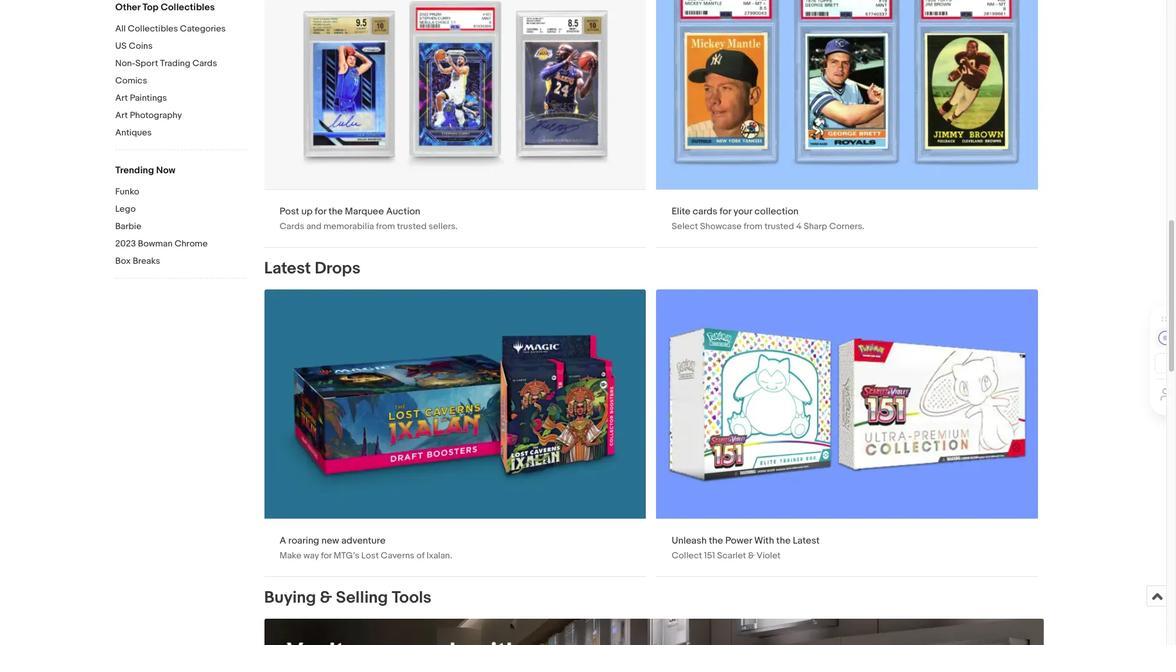 Task type: describe. For each thing, give the bounding box(es) containing it.
and
[[306, 221, 321, 232]]

barbie link
[[115, 221, 247, 233]]

unleash the power with the latest collect 151 scarlet & violet
[[672, 535, 820, 561]]

& inside unleash the power with the latest collect 151 scarlet & violet
[[748, 550, 755, 561]]

from inside post up for the marquee auction cards and memorabilia from trusted sellers.
[[376, 221, 395, 232]]

latest inside unleash the power with the latest collect 151 scarlet & violet
[[793, 535, 820, 547]]

trusted inside elite cards for your collection select showcase from trusted 4 sharp corners.
[[765, 221, 794, 232]]

scarlet
[[717, 550, 746, 561]]

comics
[[115, 75, 147, 86]]

lego
[[115, 203, 136, 214]]

collect
[[672, 550, 702, 561]]

us coins link
[[115, 40, 247, 53]]

collection
[[754, 205, 799, 217]]

a roaring new adventure make way for mtg's lost caverns of ixalan.
[[280, 535, 452, 561]]

bowman
[[138, 238, 173, 249]]

sport
[[135, 58, 158, 69]]

top
[[143, 1, 159, 13]]

for inside a roaring new adventure make way for mtg's lost caverns of ixalan.
[[321, 550, 332, 561]]

paintings
[[130, 92, 167, 103]]

box
[[115, 255, 131, 266]]

2 horizontal spatial the
[[776, 535, 791, 547]]

barbie
[[115, 221, 141, 232]]

mtg's
[[334, 550, 359, 561]]

roaring
[[288, 535, 319, 547]]

for for up
[[315, 205, 326, 217]]

chrome
[[175, 238, 208, 249]]

elite
[[672, 205, 691, 217]]

all collectibles categories us coins non-sport trading cards comics art paintings art photography antiques
[[115, 23, 226, 138]]

corners.
[[829, 221, 864, 232]]

all collectibles categories link
[[115, 23, 247, 35]]

showcase
[[700, 221, 742, 232]]

0 vertical spatial collectibles
[[161, 1, 215, 13]]

up
[[301, 205, 313, 217]]

non-
[[115, 58, 135, 69]]

funko
[[115, 186, 139, 197]]

lost
[[361, 550, 379, 561]]

ixalan.
[[427, 550, 452, 561]]

elite cards for your collection select showcase from trusted 4 sharp corners.
[[672, 205, 864, 232]]

trending
[[115, 164, 154, 177]]

memorabilia
[[323, 221, 374, 232]]

2023
[[115, 238, 136, 249]]

from inside elite cards for your collection select showcase from trusted 4 sharp corners.
[[744, 221, 763, 232]]

antiques link
[[115, 127, 247, 139]]

buying
[[264, 588, 316, 608]]

photography
[[130, 110, 182, 121]]

way
[[303, 550, 319, 561]]

drops
[[315, 259, 360, 278]]

coins
[[129, 40, 153, 51]]



Task type: vqa. For each thing, say whether or not it's contained in the screenshot.
Shoulder within Vivienne Westwood Leather Shoulder Bag Red Logo Embossed
no



Task type: locate. For each thing, give the bounding box(es) containing it.
2 trusted from the left
[[765, 221, 794, 232]]

None text field
[[656, 0, 1038, 247], [656, 289, 1038, 576], [264, 619, 1043, 645], [656, 0, 1038, 247], [656, 289, 1038, 576]]

art down "comics"
[[115, 92, 128, 103]]

1 trusted from the left
[[397, 221, 427, 232]]

for right the way
[[321, 550, 332, 561]]

art up antiques
[[115, 110, 128, 121]]

2023 bowman chrome link
[[115, 238, 247, 250]]

marquee
[[345, 205, 384, 217]]

0 vertical spatial art
[[115, 92, 128, 103]]

box breaks link
[[115, 255, 247, 268]]

the right with
[[776, 535, 791, 547]]

trading
[[160, 58, 190, 69]]

art paintings link
[[115, 92, 247, 105]]

for inside post up for the marquee auction cards and memorabilia from trusted sellers.
[[315, 205, 326, 217]]

new
[[321, 535, 339, 547]]

collectibles
[[161, 1, 215, 13], [128, 23, 178, 34]]

for for cards
[[720, 205, 731, 217]]

1 vertical spatial collectibles
[[128, 23, 178, 34]]

1 vertical spatial cards
[[280, 221, 304, 232]]

a
[[280, 535, 286, 547]]

for inside elite cards for your collection select showcase from trusted 4 sharp corners.
[[720, 205, 731, 217]]

post up for the marquee auction cards and memorabilia from trusted sellers.
[[280, 205, 458, 232]]

1 horizontal spatial cards
[[280, 221, 304, 232]]

caverns
[[381, 550, 414, 561]]

2 art from the top
[[115, 110, 128, 121]]

antiques
[[115, 127, 152, 138]]

for right up in the left of the page
[[315, 205, 326, 217]]

other
[[115, 1, 140, 13]]

1 from from the left
[[376, 221, 395, 232]]

adventure
[[341, 535, 386, 547]]

make
[[280, 550, 301, 561]]

comics link
[[115, 75, 247, 87]]

cards
[[693, 205, 717, 217]]

the up memorabilia
[[329, 205, 343, 217]]

1 horizontal spatial the
[[709, 535, 723, 547]]

with
[[754, 535, 774, 547]]

cards
[[192, 58, 217, 69], [280, 221, 304, 232]]

vault image image
[[264, 619, 1043, 645]]

cards down 'post'
[[280, 221, 304, 232]]

power
[[725, 535, 752, 547]]

sharp
[[804, 221, 827, 232]]

1 horizontal spatial &
[[748, 550, 755, 561]]

latest down the "and"
[[264, 259, 311, 278]]

post
[[280, 205, 299, 217]]

art photography link
[[115, 110, 247, 122]]

& right buying
[[320, 588, 332, 608]]

0 vertical spatial latest
[[264, 259, 311, 278]]

1 horizontal spatial from
[[744, 221, 763, 232]]

other top collectibles
[[115, 1, 215, 13]]

cards inside all collectibles categories us coins non-sport trading cards comics art paintings art photography antiques
[[192, 58, 217, 69]]

1 art from the top
[[115, 92, 128, 103]]

your
[[733, 205, 752, 217]]

trusted down auction
[[397, 221, 427, 232]]

trusted inside post up for the marquee auction cards and memorabilia from trusted sellers.
[[397, 221, 427, 232]]

collectibles inside all collectibles categories us coins non-sport trading cards comics art paintings art photography antiques
[[128, 23, 178, 34]]

from down auction
[[376, 221, 395, 232]]

art
[[115, 92, 128, 103], [115, 110, 128, 121]]

1 vertical spatial art
[[115, 110, 128, 121]]

funko lego barbie 2023 bowman chrome box breaks
[[115, 186, 208, 266]]

collectibles up coins
[[128, 23, 178, 34]]

1 vertical spatial latest
[[793, 535, 820, 547]]

lego link
[[115, 203, 247, 216]]

categories
[[180, 23, 226, 34]]

0 horizontal spatial latest
[[264, 259, 311, 278]]

us
[[115, 40, 127, 51]]

breaks
[[133, 255, 160, 266]]

all
[[115, 23, 126, 34]]

the
[[329, 205, 343, 217], [709, 535, 723, 547], [776, 535, 791, 547]]

151
[[704, 550, 715, 561]]

none text field vault image
[[264, 619, 1043, 645]]

0 vertical spatial cards
[[192, 58, 217, 69]]

0 horizontal spatial &
[[320, 588, 332, 608]]

non-sport trading cards link
[[115, 58, 247, 70]]

buying & selling tools
[[264, 588, 431, 608]]

latest
[[264, 259, 311, 278], [793, 535, 820, 547]]

0 vertical spatial &
[[748, 550, 755, 561]]

latest right with
[[793, 535, 820, 547]]

violet
[[757, 550, 781, 561]]

trusted
[[397, 221, 427, 232], [765, 221, 794, 232]]

1 horizontal spatial latest
[[793, 535, 820, 547]]

2 from from the left
[[744, 221, 763, 232]]

1 vertical spatial &
[[320, 588, 332, 608]]

now
[[156, 164, 175, 177]]

selling
[[336, 588, 388, 608]]

None text field
[[264, 0, 646, 247], [264, 289, 646, 576], [264, 0, 646, 247], [264, 289, 646, 576]]

auction
[[386, 205, 420, 217]]

of
[[416, 550, 425, 561]]

from down the your
[[744, 221, 763, 232]]

latest drops
[[264, 259, 360, 278]]

0 horizontal spatial from
[[376, 221, 395, 232]]

sellers.
[[429, 221, 458, 232]]

4
[[796, 221, 802, 232]]

cards inside post up for the marquee auction cards and memorabilia from trusted sellers.
[[280, 221, 304, 232]]

trusted down the collection
[[765, 221, 794, 232]]

for
[[315, 205, 326, 217], [720, 205, 731, 217], [321, 550, 332, 561]]

&
[[748, 550, 755, 561], [320, 588, 332, 608]]

& left violet
[[748, 550, 755, 561]]

1 horizontal spatial trusted
[[765, 221, 794, 232]]

the inside post up for the marquee auction cards and memorabilia from trusted sellers.
[[329, 205, 343, 217]]

tools
[[392, 588, 431, 608]]

the up 151
[[709, 535, 723, 547]]

funko link
[[115, 186, 247, 198]]

0 horizontal spatial trusted
[[397, 221, 427, 232]]

select
[[672, 221, 698, 232]]

collectibles up all collectibles categories link
[[161, 1, 215, 13]]

cards down the us coins link
[[192, 58, 217, 69]]

unleash
[[672, 535, 707, 547]]

0 horizontal spatial cards
[[192, 58, 217, 69]]

trending now
[[115, 164, 175, 177]]

from
[[376, 221, 395, 232], [744, 221, 763, 232]]

0 horizontal spatial the
[[329, 205, 343, 217]]

for up showcase
[[720, 205, 731, 217]]



